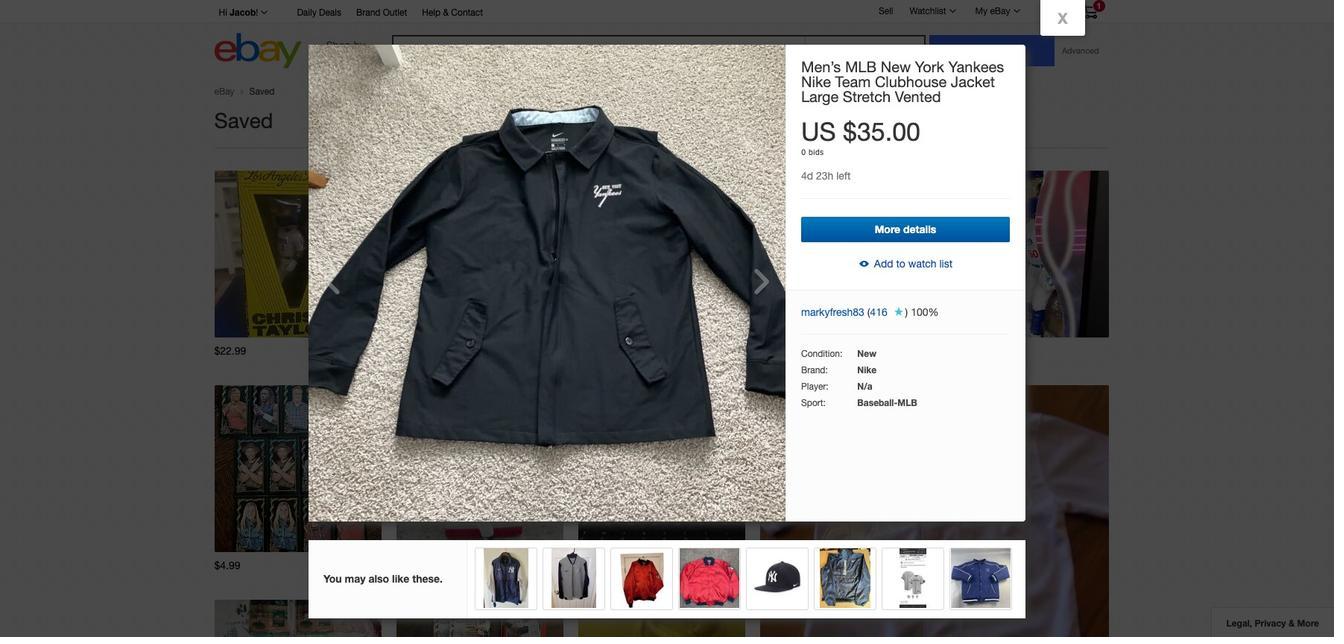 Task type: locate. For each thing, give the bounding box(es) containing it.
mlb inside the men's mlb new york yankees nike team clubhouse jacket la...
[[437, 282, 456, 292]]

jacket inside men's mlb new york yankees nike team clubhouse jacket large stretch vented
[[951, 73, 995, 90]]

help
[[422, 7, 441, 18]]

men's mlb new york yankees nike team clubhouse jacket la... button
[[411, 282, 548, 303]]

x button
[[1041, 0, 1085, 36]]

0 horizontal spatial yankees
[[499, 282, 533, 292]]

2 horizontal spatial nike
[[858, 364, 877, 376]]

auction,
[[480, 319, 513, 329]]

1 vertical spatial nike
[[411, 292, 429, 303]]

legal, privacy & more
[[1227, 618, 1319, 629]]

yankees for men's mlb new york yankees nike team clubhouse jacket la...
[[499, 282, 533, 292]]

jacket left la...
[[501, 292, 527, 303]]

clubhouse
[[875, 73, 947, 90], [455, 292, 498, 303]]

men's for men's mlb new york yankees nike team clubhouse jacket la...
[[411, 282, 435, 292]]

0 vertical spatial yankees
[[949, 58, 1004, 75]]

baseball-
[[858, 397, 898, 408]]

also
[[369, 573, 389, 585]]

york inside the men's mlb new york yankees nike team clubhouse jacket la...
[[479, 282, 497, 292]]

contact
[[451, 7, 483, 18]]

1 vertical spatial men's
[[411, 282, 435, 292]]

men's
[[801, 58, 841, 75], [411, 282, 435, 292]]

0 vertical spatial ebay
[[990, 6, 1010, 16]]

ebay
[[990, 6, 1010, 16], [214, 86, 235, 97]]

1 horizontal spatial $35.00
[[843, 117, 921, 146]]

us $35.00 0 bids
[[801, 117, 921, 156]]

1 horizontal spatial yankees
[[949, 58, 1004, 75]]

yankees up auction,
[[499, 282, 533, 292]]

1 vertical spatial jacket
[[501, 292, 527, 303]]

1 horizontal spatial mlb
[[845, 58, 877, 75]]

new york yankees nike primetime pro snapback hat men's 2023 mlb nyy navy new image
[[753, 549, 802, 608]]

us
[[801, 117, 836, 146]]

yankees
[[949, 58, 1004, 75], [499, 282, 533, 292]]

0 horizontal spatial york
[[479, 282, 497, 292]]

more left details
[[875, 223, 901, 235]]

1 vertical spatial mlb
[[437, 282, 456, 292]]

legal, privacy & more button
[[1211, 608, 1334, 637]]

jacket inside the men's mlb new york yankees nike team clubhouse jacket la...
[[501, 292, 527, 303]]

sell
[[879, 6, 893, 16]]

new york yankees jacket mens large gray nike zip lightweight baseball mlb image
[[552, 549, 596, 608]]

next image image
[[753, 268, 771, 297]]

1 horizontal spatial nike
[[801, 73, 831, 90]]

york for men's mlb new york yankees nike team clubhouse jacket la...
[[479, 282, 497, 292]]

n/a
[[858, 381, 873, 392]]

None submit
[[930, 35, 1055, 66]]

& right privacy
[[1289, 618, 1295, 629]]

$35.00 inside saved main content
[[396, 345, 428, 357]]

team
[[835, 73, 871, 90], [431, 292, 453, 303]]

1 horizontal spatial york
[[915, 58, 944, 75]]

0 vertical spatial clubhouse
[[875, 73, 947, 90]]

0 vertical spatial men's
[[801, 58, 841, 75]]

yankees inside men's mlb new york yankees nike team clubhouse jacket large stretch vented
[[949, 58, 1004, 75]]

new
[[881, 58, 911, 75], [459, 282, 477, 292], [515, 319, 533, 329], [858, 348, 877, 359]]

you may also like these.
[[324, 573, 443, 585]]

0 horizontal spatial more
[[875, 223, 901, 235]]

men's up 'large'
[[801, 58, 841, 75]]

york up vented
[[915, 58, 944, 75]]

0 vertical spatial $35.00
[[843, 117, 921, 146]]

york
[[915, 58, 944, 75], [479, 282, 497, 292]]

1 vertical spatial &
[[1289, 618, 1295, 629]]

men's inside men's mlb new york yankees nike team clubhouse jacket large stretch vented
[[801, 58, 841, 75]]

watch image
[[859, 257, 871, 269]]

more right privacy
[[1297, 618, 1319, 629]]

(
[[868, 306, 870, 318]]

add to watch list
[[874, 258, 953, 270]]

banner
[[214, 0, 1109, 72]]

0 horizontal spatial nike
[[411, 292, 429, 303]]

saved
[[249, 86, 275, 97], [214, 108, 273, 133]]

1 horizontal spatial more
[[1297, 618, 1319, 629]]

team for men's mlb new york yankees nike team clubhouse jacket large stretch vented
[[835, 73, 871, 90]]

to
[[896, 258, 906, 270]]

york inside men's mlb new york yankees nike team clubhouse jacket large stretch vented
[[915, 58, 944, 75]]

0 vertical spatial nike
[[801, 73, 831, 90]]

clubhouse inside men's mlb new york yankees nike team clubhouse jacket large stretch vented
[[875, 73, 947, 90]]

my ebay
[[976, 6, 1010, 16]]

4d
[[801, 170, 813, 182]]

nike
[[801, 73, 831, 90], [411, 292, 429, 303], [858, 364, 877, 376]]

0 vertical spatial &
[[443, 7, 449, 18]]

list
[[940, 258, 953, 270]]

100%
[[911, 306, 939, 318]]

more inside button
[[1297, 618, 1319, 629]]

markyfresh83 link
[[801, 306, 868, 318]]

0 horizontal spatial clubhouse
[[455, 292, 498, 303]]

& right help on the top left
[[443, 7, 449, 18]]

nike up n/a
[[858, 364, 877, 376]]

more details
[[875, 223, 937, 235]]

jacket
[[951, 73, 995, 90], [501, 292, 527, 303]]

markyfresh83
[[801, 306, 865, 318]]

vintage new york yankees jacket large blue youth nike team mlb reversible snap image
[[951, 549, 1011, 608]]

1 horizontal spatial clubhouse
[[875, 73, 947, 90]]

mlb for men's mlb new york yankees nike team clubhouse jacket large stretch vented
[[845, 58, 877, 75]]

add
[[874, 258, 893, 270]]

1 vertical spatial york
[[479, 282, 497, 292]]

nike men's new york yankees road gray baseball jersey large s mlb image
[[900, 549, 927, 608]]

new up n/a
[[858, 348, 877, 359]]

team up baseballs,
[[431, 292, 453, 303]]

& inside legal, privacy & more button
[[1289, 618, 1295, 629]]

none submit inside banner
[[930, 35, 1055, 66]]

saved main content
[[214, 86, 1189, 637]]

1 horizontal spatial jacket
[[951, 73, 995, 90]]

ebay link
[[214, 86, 235, 97]]

$12.00
[[760, 345, 792, 357]]

1 vertical spatial yankees
[[499, 282, 533, 292]]

0 horizontal spatial &
[[443, 7, 449, 18]]

1 vertical spatial team
[[431, 292, 453, 303]]

brand outlet
[[356, 7, 407, 18]]

may
[[345, 573, 366, 585]]

men's inside the men's mlb new york yankees nike team clubhouse jacket la...
[[411, 282, 435, 292]]

Search for anything text field
[[394, 37, 802, 65]]

new up vented
[[881, 58, 911, 75]]

0 horizontal spatial jacket
[[501, 292, 527, 303]]

watch
[[411, 182, 442, 195]]

0 horizontal spatial mlb
[[437, 282, 456, 292]]

x
[[1058, 9, 1068, 26]]

1 vertical spatial ebay
[[214, 86, 235, 97]]

jacket right vented
[[951, 73, 995, 90]]

nike new york yankees official mlb light jacket navy/white men's size xxl image
[[484, 549, 529, 608]]

1 vertical spatial $35.00
[[396, 345, 428, 357]]

advanced
[[1062, 46, 1099, 55]]

0
[[801, 147, 806, 156]]

yankees inside the men's mlb new york yankees nike team clubhouse jacket la...
[[499, 282, 533, 292]]

nike inside men's mlb new york yankees nike team clubhouse jacket large stretch vented
[[801, 73, 831, 90]]

$35.00
[[843, 117, 921, 146], [396, 345, 428, 357]]

la...
[[530, 292, 547, 303]]

0 vertical spatial jacket
[[951, 73, 995, 90]]

416 link
[[870, 306, 891, 318]]

sell link
[[872, 6, 900, 16]]

$35.00 down stretch
[[843, 117, 921, 146]]

men's mlb new york yankees nike team clubhouse jacket large stretch vented link
[[801, 58, 1004, 105]]

new up from: baseballs, auction, new
[[459, 282, 477, 292]]

$35.00 down from:
[[396, 345, 428, 357]]

these.
[[412, 573, 443, 585]]

$35.00 inside us $35.00 0 bids
[[843, 117, 921, 146]]

clubhouse inside the men's mlb new york yankees nike team clubhouse jacket la...
[[455, 292, 498, 303]]

1 vertical spatial more
[[1297, 618, 1319, 629]]

team for men's mlb new york yankees nike team clubhouse jacket la...
[[431, 292, 453, 303]]

2 vertical spatial nike
[[858, 364, 877, 376]]

advanced link
[[1055, 36, 1107, 66]]

1 horizontal spatial team
[[835, 73, 871, 90]]

1 vertical spatial clubhouse
[[455, 292, 498, 303]]

1 horizontal spatial ebay
[[990, 6, 1010, 16]]

0 horizontal spatial $35.00
[[396, 345, 428, 357]]

$50.00
[[578, 345, 610, 357]]

mlb for baseball-mlb
[[898, 397, 918, 408]]

team up us $35.00 0 bids
[[835, 73, 871, 90]]

nike up from:
[[411, 292, 429, 303]]

2 horizontal spatial mlb
[[898, 397, 918, 408]]

0 horizontal spatial team
[[431, 292, 453, 303]]

0 horizontal spatial ebay
[[214, 86, 235, 97]]

nike inside the men's mlb new york yankees nike team clubhouse jacket la...
[[411, 292, 429, 303]]

&
[[443, 7, 449, 18], [1289, 618, 1295, 629]]

0 vertical spatial more
[[875, 223, 901, 235]]

0 vertical spatial york
[[915, 58, 944, 75]]

bids
[[809, 147, 824, 156]]

team inside men's mlb new york yankees nike team clubhouse jacket large stretch vented
[[835, 73, 871, 90]]

banner containing sell
[[214, 0, 1109, 72]]

saved down ebay link
[[214, 108, 273, 133]]

mlb inside men's mlb new york yankees nike team clubhouse jacket large stretch vented
[[845, 58, 877, 75]]

vented
[[895, 88, 941, 105]]

saved right ebay link
[[249, 86, 275, 97]]

player:
[[801, 382, 829, 392]]

men's up from:
[[411, 282, 435, 292]]

clubhouse down watchlist at the top
[[875, 73, 947, 90]]

large
[[801, 88, 839, 105]]

0 horizontal spatial men's
[[411, 282, 435, 292]]

$4.99
[[214, 560, 240, 572]]

1 horizontal spatial &
[[1289, 618, 1295, 629]]

0 vertical spatial team
[[835, 73, 871, 90]]

yankees down my
[[949, 58, 1004, 75]]

2 vertical spatial mlb
[[898, 397, 918, 408]]

team inside the men's mlb new york yankees nike team clubhouse jacket la...
[[431, 292, 453, 303]]

fb tealstar image
[[891, 306, 905, 320]]

you
[[324, 573, 342, 585]]

clubhouse up from: baseballs, auction, new
[[455, 292, 498, 303]]

nike up us
[[801, 73, 831, 90]]

new inside men's mlb new york yankees nike team clubhouse jacket large stretch vented
[[881, 58, 911, 75]]

1 vertical spatial saved
[[214, 108, 273, 133]]

1 horizontal spatial men's
[[801, 58, 841, 75]]

account navigation
[[214, 0, 1109, 23]]

york for men's mlb new york yankees nike team clubhouse jacket large stretch vented
[[915, 58, 944, 75]]

daily
[[297, 7, 317, 18]]

0 vertical spatial mlb
[[845, 58, 877, 75]]

markyfresh83 ( 416
[[801, 306, 891, 318]]

more
[[875, 223, 901, 235], [1297, 618, 1319, 629]]

york up baseballs, auction, new link
[[479, 282, 497, 292]]

outlet
[[383, 7, 407, 18]]



Task type: vqa. For each thing, say whether or not it's contained in the screenshot.
Nike to the bottom
yes



Task type: describe. For each thing, give the bounding box(es) containing it.
like
[[392, 573, 410, 585]]

mlb for men's mlb new york yankees nike team clubhouse jacket la...
[[437, 282, 456, 292]]

deals
[[319, 7, 341, 18]]

)
[[905, 306, 908, 318]]

my ebay link
[[967, 2, 1027, 20]]

jacket for men's mlb new york yankees nike team clubhouse jacket la...
[[501, 292, 527, 303]]

add to watch list link
[[859, 257, 953, 270]]

brand
[[356, 7, 381, 18]]

baseballs,
[[437, 319, 477, 329]]

sport:
[[801, 398, 826, 408]]

condition:
[[801, 349, 843, 359]]

men's mlb new york yankees nike team clubhouse jacket la...
[[411, 282, 547, 303]]

nike for men's mlb new york yankees nike team clubhouse jacket large stretch vented
[[801, 73, 831, 90]]

your shopping cart contains 1 item image
[[1081, 4, 1098, 19]]

left
[[837, 170, 851, 182]]

ebay inside the account navigation
[[990, 6, 1010, 16]]

details
[[904, 223, 937, 235]]

$22.99
[[214, 345, 246, 357]]

watchlist
[[910, 6, 946, 16]]

help & contact link
[[422, 5, 483, 22]]

4d 23h  left
[[801, 170, 851, 182]]

yankees for men's mlb new york yankees nike team clubhouse jacket large stretch vented
[[949, 58, 1004, 75]]

stretch
[[843, 88, 891, 105]]

nike for men's mlb new york yankees nike team clubhouse jacket la...
[[411, 292, 429, 303]]

baseball-mlb
[[858, 397, 918, 408]]

jacket for men's mlb new york yankees nike team clubhouse jacket large stretch vented
[[951, 73, 995, 90]]

us $35.00 document
[[309, 45, 1026, 619]]

baseballs, auction, new link
[[437, 319, 533, 329]]

help & contact
[[422, 7, 483, 18]]

from:
[[411, 319, 434, 329]]

men's mlb new york yankees nike team clubhouse jacket large stretch vented
[[801, 58, 1004, 105]]

clubhouse for large
[[875, 73, 947, 90]]

new inside the men's mlb new york yankees nike team clubhouse jacket la...
[[459, 282, 477, 292]]

416
[[870, 306, 888, 318]]

more details link
[[801, 217, 1010, 242]]

legal,
[[1227, 618, 1253, 629]]

mlb new york yankees nike jacket windbreaker large image
[[820, 549, 871, 608]]

watch button
[[411, 182, 442, 195]]

watch
[[909, 258, 937, 270]]

men's mlb new york yankees nike team clubhouse satin bomber puff jacket size xl image
[[619, 549, 664, 608]]

us $35.00 dialog
[[309, 0, 1085, 619]]

more inside us $35.00 document
[[875, 223, 901, 235]]

nike team new york yankees clubhouse satin bomber jacket mens large full snap image
[[680, 549, 740, 608]]

ebay inside saved main content
[[214, 86, 235, 97]]

) 100%
[[905, 306, 939, 318]]

brand:
[[801, 365, 828, 376]]

my
[[976, 6, 988, 16]]

$1.99
[[578, 560, 604, 572]]

privacy
[[1255, 618, 1286, 629]]

& inside help & contact link
[[443, 7, 449, 18]]

0 vertical spatial saved
[[249, 86, 275, 97]]

clubhouse for la...
[[455, 292, 498, 303]]

brand outlet link
[[356, 5, 407, 22]]

23h
[[816, 170, 834, 182]]

watchlist link
[[902, 2, 963, 20]]

search image
[[407, 45, 417, 56]]

new right auction,
[[515, 319, 533, 329]]

previous image image
[[324, 268, 341, 297]]

daily deals
[[297, 7, 341, 18]]

from: baseballs, auction, new
[[411, 319, 533, 329]]

daily deals link
[[297, 5, 341, 22]]

men's for men's mlb new york yankees nike team clubhouse jacket large stretch vented
[[801, 58, 841, 75]]



